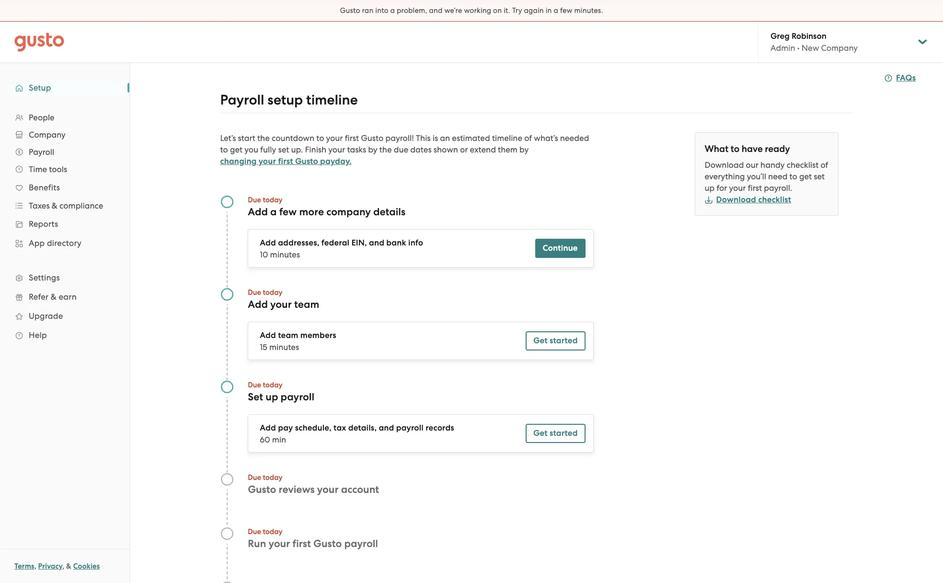 Task type: locate. For each thing, give the bounding box(es) containing it.
changing your first gusto payday. button
[[220, 156, 352, 167]]

get started button for add your team
[[526, 331, 586, 351]]

circle blank image
[[220, 473, 234, 486], [220, 527, 234, 540], [220, 581, 234, 583]]

due down 60
[[248, 473, 261, 482]]

needed
[[560, 133, 590, 143]]

setup
[[29, 83, 51, 93]]

due inside due today gusto reviews your account
[[248, 473, 261, 482]]

, left cookies button
[[62, 562, 64, 571]]

due
[[394, 145, 409, 154]]

greg robinson admin • new company
[[771, 31, 858, 53]]

benefits link
[[10, 179, 120, 196]]

1 vertical spatial and
[[369, 238, 385, 248]]

ein,
[[352, 238, 367, 248]]

your right for
[[730, 183, 746, 193]]

your inside due today gusto reviews your account
[[317, 483, 339, 496]]

to left have
[[731, 143, 740, 154]]

0 vertical spatial of
[[525, 133, 532, 143]]

payroll inside dropdown button
[[29, 147, 54, 157]]

let's start the countdown to your first gusto payroll! this is an estimated                     timeline of what's needed to get you fully set up.
[[220, 133, 590, 154]]

today for payroll
[[263, 381, 283, 389]]

1 get from the top
[[534, 336, 548, 346]]

first right run
[[293, 538, 311, 550]]

0 vertical spatial get
[[230, 145, 243, 154]]

1 vertical spatial timeline
[[492, 133, 523, 143]]

app directory link
[[10, 234, 120, 252]]

today inside due today add your team
[[263, 288, 283, 297]]

payroll inside add pay schedule, tax details, and payroll records 60 min
[[396, 423, 424, 433]]

0 horizontal spatial few
[[279, 206, 297, 218]]

1 vertical spatial get
[[800, 172, 812, 181]]

privacy
[[38, 562, 62, 571]]

2 vertical spatial circle blank image
[[220, 581, 234, 583]]

0 horizontal spatial by
[[368, 145, 378, 154]]

info
[[409, 238, 424, 248]]

download up everything
[[705, 160, 744, 170]]

is
[[433, 133, 438, 143]]

download inside download our handy checklist of everything you'll need to get set up for your first payroll.
[[705, 160, 744, 170]]

handy
[[761, 160, 785, 170]]

1 horizontal spatial of
[[821, 160, 829, 170]]

1 vertical spatial circle blank image
[[220, 527, 234, 540]]

0 vertical spatial timeline
[[306, 92, 358, 108]]

it.
[[504, 6, 511, 15]]

0 vertical spatial up
[[705, 183, 715, 193]]

company right new
[[822, 43, 858, 53]]

today for team
[[263, 288, 283, 297]]

1 due from the top
[[248, 196, 261, 204]]

first down "up." on the left top of page
[[278, 156, 293, 166]]

&
[[52, 201, 58, 211], [51, 292, 57, 302], [66, 562, 71, 571]]

1 vertical spatial few
[[279, 206, 297, 218]]

& left "earn" on the left
[[51, 292, 57, 302]]

get
[[230, 145, 243, 154], [800, 172, 812, 181]]

1 horizontal spatial up
[[705, 183, 715, 193]]

0 vertical spatial checklist
[[787, 160, 819, 170]]

& for compliance
[[52, 201, 58, 211]]

0 vertical spatial get started
[[534, 336, 578, 346]]

details
[[374, 206, 406, 218]]

1 vertical spatial payroll
[[29, 147, 54, 157]]

due
[[248, 196, 261, 204], [248, 288, 261, 297], [248, 381, 261, 389], [248, 473, 261, 482], [248, 528, 261, 536]]

add for your
[[260, 330, 276, 340]]

tax
[[334, 423, 346, 433]]

get inside download our handy checklist of everything you'll need to get set up for your first payroll.
[[800, 172, 812, 181]]

0 horizontal spatial up
[[266, 391, 278, 403]]

0 vertical spatial team
[[294, 298, 320, 311]]

a right in
[[554, 6, 559, 15]]

2 horizontal spatial a
[[554, 6, 559, 15]]

2 , from the left
[[62, 562, 64, 571]]

1 horizontal spatial payroll
[[345, 538, 378, 550]]

cookies button
[[73, 561, 100, 572]]

1 vertical spatial download
[[717, 195, 757, 205]]

5 today from the top
[[263, 528, 283, 536]]

company button
[[10, 126, 120, 143]]

terms , privacy , & cookies
[[14, 562, 100, 571]]

download
[[705, 160, 744, 170], [717, 195, 757, 205]]

company
[[327, 206, 371, 218]]

new
[[802, 43, 820, 53]]

2 get started from the top
[[534, 428, 578, 438]]

dates
[[411, 145, 432, 154]]

1 vertical spatial team
[[278, 330, 299, 340]]

today up run
[[263, 528, 283, 536]]

due down 10
[[248, 288, 261, 297]]

a
[[391, 6, 395, 15], [554, 6, 559, 15], [270, 206, 277, 218]]

by right tasks
[[368, 145, 378, 154]]

reports link
[[10, 215, 120, 233]]

try
[[512, 6, 522, 15]]

due up set
[[248, 381, 261, 389]]

get for set up payroll
[[534, 428, 548, 438]]

today inside due today gusto reviews your account
[[263, 473, 283, 482]]

2 by from the left
[[520, 145, 529, 154]]

due inside due today add a few more company details
[[248, 196, 261, 204]]

upgrade
[[29, 311, 63, 321]]

more
[[299, 206, 324, 218]]

add inside add addresses, federal ein, and bank info 10 minutes
[[260, 238, 276, 248]]

0 horizontal spatial payroll
[[281, 391, 315, 403]]

1 horizontal spatial timeline
[[492, 133, 523, 143]]

few right in
[[561, 6, 573, 15]]

first inside let's start the countdown to your first gusto payroll! this is an estimated                     timeline of what's needed to get you fully set up.
[[345, 133, 359, 143]]

get inside let's start the countdown to your first gusto payroll! this is an estimated                     timeline of what's needed to get you fully set up.
[[230, 145, 243, 154]]

1 started from the top
[[550, 336, 578, 346]]

2 today from the top
[[263, 288, 283, 297]]

help
[[29, 330, 47, 340]]

up inside due today set up payroll
[[266, 391, 278, 403]]

1 horizontal spatial payroll
[[220, 92, 264, 108]]

started for payroll
[[550, 428, 578, 438]]

due today gusto reviews your account
[[248, 473, 379, 496]]

, left privacy
[[34, 562, 36, 571]]

2 vertical spatial payroll
[[345, 538, 378, 550]]

download down for
[[717, 195, 757, 205]]

company inside greg robinson admin • new company
[[822, 43, 858, 53]]

your inside let's start the countdown to your first gusto payroll! this is an estimated                     timeline of what's needed to get you fully set up.
[[326, 133, 343, 143]]

account
[[341, 483, 379, 496]]

0 vertical spatial circle blank image
[[220, 473, 234, 486]]

& left cookies button
[[66, 562, 71, 571]]

due for run your first gusto payroll
[[248, 528, 261, 536]]

let's
[[220, 133, 236, 143]]

or
[[460, 145, 468, 154]]

,
[[34, 562, 36, 571], [62, 562, 64, 571]]

0 vertical spatial &
[[52, 201, 58, 211]]

the left due
[[380, 145, 392, 154]]

3 today from the top
[[263, 381, 283, 389]]

a for working
[[391, 6, 395, 15]]

2 get started button from the top
[[526, 424, 586, 443]]

team inside due today add your team
[[294, 298, 320, 311]]

0 horizontal spatial a
[[270, 206, 277, 218]]

payroll.
[[765, 183, 793, 193]]

get right need
[[800, 172, 812, 181]]

1 today from the top
[[263, 196, 283, 204]]

due inside due today run your first gusto payroll
[[248, 528, 261, 536]]

up inside download our handy checklist of everything you'll need to get set up for your first payroll.
[[705, 183, 715, 193]]

1 horizontal spatial company
[[822, 43, 858, 53]]

1 horizontal spatial ,
[[62, 562, 64, 571]]

up
[[705, 183, 715, 193], [266, 391, 278, 403]]

1 vertical spatial get started
[[534, 428, 578, 438]]

0 vertical spatial company
[[822, 43, 858, 53]]

team up members
[[294, 298, 320, 311]]

admin
[[771, 43, 796, 53]]

few inside due today add a few more company details
[[279, 206, 297, 218]]

tools
[[49, 164, 67, 174]]

timeline
[[306, 92, 358, 108], [492, 133, 523, 143]]

gusto inside due today gusto reviews your account
[[248, 483, 276, 496]]

1 horizontal spatial few
[[561, 6, 573, 15]]

set
[[278, 145, 289, 154], [814, 172, 825, 181]]

payroll for payroll setup timeline
[[220, 92, 264, 108]]

due inside due today add your team
[[248, 288, 261, 297]]

min
[[272, 435, 286, 445]]

of
[[525, 133, 532, 143], [821, 160, 829, 170]]

few left more
[[279, 206, 297, 218]]

timeline up them at right
[[492, 133, 523, 143]]

today up set
[[263, 381, 283, 389]]

your up payday.
[[329, 145, 345, 154]]

set right need
[[814, 172, 825, 181]]

1 vertical spatial up
[[266, 391, 278, 403]]

team left members
[[278, 330, 299, 340]]

0 horizontal spatial get
[[230, 145, 243, 154]]

1 horizontal spatial by
[[520, 145, 529, 154]]

add team members 15 minutes
[[260, 330, 337, 352]]

everything
[[705, 172, 745, 181]]

start
[[238, 133, 256, 143]]

2 circle blank image from the top
[[220, 527, 234, 540]]

1 circle blank image from the top
[[220, 473, 234, 486]]

circle blank image for run
[[220, 527, 234, 540]]

1 vertical spatial company
[[29, 130, 66, 140]]

up left for
[[705, 183, 715, 193]]

1 vertical spatial the
[[380, 145, 392, 154]]

today inside due today run your first gusto payroll
[[263, 528, 283, 536]]

1 by from the left
[[368, 145, 378, 154]]

today down 10
[[263, 288, 283, 297]]

due inside due today set up payroll
[[248, 381, 261, 389]]

0 vertical spatial payroll
[[220, 92, 264, 108]]

1 vertical spatial payroll
[[396, 423, 424, 433]]

payroll inside due today run your first gusto payroll
[[345, 538, 378, 550]]

taxes & compliance
[[29, 201, 103, 211]]

tasks
[[347, 145, 366, 154]]

add inside the add team members 15 minutes
[[260, 330, 276, 340]]

0 vertical spatial started
[[550, 336, 578, 346]]

payroll for run your first gusto payroll
[[345, 538, 378, 550]]

a left more
[[270, 206, 277, 218]]

0 vertical spatial and
[[429, 6, 443, 15]]

and inside add pay schedule, tax details, and payroll records 60 min
[[379, 423, 394, 433]]

1 horizontal spatial set
[[814, 172, 825, 181]]

gusto inside finish your tasks by the due dates shown or extend them by changing your first gusto payday.
[[295, 156, 318, 166]]

refer & earn
[[29, 292, 77, 302]]

today up reviews
[[263, 473, 283, 482]]

set up changing your first gusto payday. button
[[278, 145, 289, 154]]

compliance
[[60, 201, 103, 211]]

get for add your team
[[534, 336, 548, 346]]

2 get from the top
[[534, 428, 548, 438]]

started
[[550, 336, 578, 346], [550, 428, 578, 438]]

& right taxes at the top left
[[52, 201, 58, 211]]

the inside finish your tasks by the due dates shown or extend them by changing your first gusto payday.
[[380, 145, 392, 154]]

3 due from the top
[[248, 381, 261, 389]]

1 vertical spatial get started button
[[526, 424, 586, 443]]

by right them at right
[[520, 145, 529, 154]]

your right reviews
[[317, 483, 339, 496]]

0 vertical spatial few
[[561, 6, 573, 15]]

your up the add team members 15 minutes
[[270, 298, 292, 311]]

set inside download our handy checklist of everything you'll need to get set up for your first payroll.
[[814, 172, 825, 181]]

2 vertical spatial and
[[379, 423, 394, 433]]

1 vertical spatial of
[[821, 160, 829, 170]]

set
[[248, 391, 263, 403]]

4 due from the top
[[248, 473, 261, 482]]

0 vertical spatial the
[[258, 133, 270, 143]]

today down changing your first gusto payday. button
[[263, 196, 283, 204]]

get started button for set up payroll
[[526, 424, 586, 443]]

time tools
[[29, 164, 67, 174]]

due for set up payroll
[[248, 381, 261, 389]]

3 circle blank image from the top
[[220, 581, 234, 583]]

the up fully
[[258, 133, 270, 143]]

2 due from the top
[[248, 288, 261, 297]]

0 vertical spatial download
[[705, 160, 744, 170]]

continue button
[[535, 239, 586, 258]]

faqs button
[[885, 72, 917, 84]]

today inside due today add a few more company details
[[263, 196, 283, 204]]

timeline right the setup
[[306, 92, 358, 108]]

gusto ran into a problem, and we're working on it. try again in a few minutes.
[[340, 6, 603, 15]]

0 horizontal spatial company
[[29, 130, 66, 140]]

0 horizontal spatial ,
[[34, 562, 36, 571]]

get started button
[[526, 331, 586, 351], [526, 424, 586, 443]]

& inside dropdown button
[[52, 201, 58, 211]]

0 vertical spatial set
[[278, 145, 289, 154]]

minutes down addresses,
[[270, 250, 300, 259]]

add
[[248, 206, 268, 218], [260, 238, 276, 248], [248, 298, 268, 311], [260, 330, 276, 340], [260, 423, 276, 433]]

your right run
[[269, 538, 290, 550]]

add inside add pay schedule, tax details, and payroll records 60 min
[[260, 423, 276, 433]]

timeline inside let's start the countdown to your first gusto payroll! this is an estimated                     timeline of what's needed to get you fully set up.
[[492, 133, 523, 143]]

what's
[[534, 133, 558, 143]]

5 due from the top
[[248, 528, 261, 536]]

payroll up the start
[[220, 92, 264, 108]]

due up run
[[248, 528, 261, 536]]

again
[[524, 6, 544, 15]]

0 horizontal spatial payroll
[[29, 147, 54, 157]]

gusto inside let's start the countdown to your first gusto payroll! this is an estimated                     timeline of what's needed to get you fully set up.
[[361, 133, 384, 143]]

you
[[245, 145, 258, 154]]

first up tasks
[[345, 133, 359, 143]]

your inside due today run your first gusto payroll
[[269, 538, 290, 550]]

1 horizontal spatial the
[[380, 145, 392, 154]]

a inside due today add a few more company details
[[270, 206, 277, 218]]

due today add a few more company details
[[248, 196, 406, 218]]

today inside due today set up payroll
[[263, 381, 283, 389]]

download for download our handy checklist of everything you'll need to get set up for your first payroll.
[[705, 160, 744, 170]]

1 horizontal spatial get
[[800, 172, 812, 181]]

have
[[742, 143, 763, 154]]

settings link
[[10, 269, 120, 286]]

company down people
[[29, 130, 66, 140]]

first down you'll
[[748, 183, 763, 193]]

10
[[260, 250, 268, 259]]

checklist up need
[[787, 160, 819, 170]]

home image
[[14, 32, 64, 52]]

records
[[426, 423, 455, 433]]

download checklist
[[717, 195, 792, 205]]

and left we're
[[429, 6, 443, 15]]

list
[[0, 109, 129, 345]]

get up "changing" on the left
[[230, 145, 243, 154]]

a for details
[[270, 206, 277, 218]]

get
[[534, 336, 548, 346], [534, 428, 548, 438]]

and right "ein," on the left of page
[[369, 238, 385, 248]]

1 vertical spatial started
[[550, 428, 578, 438]]

schedule,
[[295, 423, 332, 433]]

1 vertical spatial &
[[51, 292, 57, 302]]

first inside download our handy checklist of everything you'll need to get set up for your first payroll.
[[748, 183, 763, 193]]

ran
[[362, 6, 374, 15]]

1 horizontal spatial a
[[391, 6, 395, 15]]

up right set
[[266, 391, 278, 403]]

0 vertical spatial get started button
[[526, 331, 586, 351]]

2 horizontal spatial payroll
[[396, 423, 424, 433]]

4 today from the top
[[263, 473, 283, 482]]

your up finish at the top left of page
[[326, 133, 343, 143]]

1 vertical spatial set
[[814, 172, 825, 181]]

time
[[29, 164, 47, 174]]

a right into at the left top
[[391, 6, 395, 15]]

1 get started from the top
[[534, 336, 578, 346]]

and right details,
[[379, 423, 394, 433]]

2 vertical spatial &
[[66, 562, 71, 571]]

2 started from the top
[[550, 428, 578, 438]]

due down "changing" on the left
[[248, 196, 261, 204]]

company inside 'dropdown button'
[[29, 130, 66, 140]]

payroll up the time
[[29, 147, 54, 157]]

0 horizontal spatial set
[[278, 145, 289, 154]]

60
[[260, 435, 270, 445]]

get started for payroll
[[534, 428, 578, 438]]

minutes right 15
[[269, 342, 299, 352]]

1 vertical spatial get
[[534, 428, 548, 438]]

0 vertical spatial payroll
[[281, 391, 315, 403]]

0 horizontal spatial the
[[258, 133, 270, 143]]

payroll!
[[386, 133, 414, 143]]

the inside let's start the countdown to your first gusto payroll! this is an estimated                     timeline of what's needed to get you fully set up.
[[258, 133, 270, 143]]

to right need
[[790, 172, 798, 181]]

1 vertical spatial minutes
[[269, 342, 299, 352]]

checklist down payroll.
[[759, 195, 792, 205]]

0 horizontal spatial of
[[525, 133, 532, 143]]

0 vertical spatial minutes
[[270, 250, 300, 259]]

& for earn
[[51, 292, 57, 302]]

0 vertical spatial get
[[534, 336, 548, 346]]

1 get started button from the top
[[526, 331, 586, 351]]



Task type: describe. For each thing, give the bounding box(es) containing it.
run
[[248, 538, 266, 550]]

app directory
[[29, 238, 82, 248]]

refer & earn link
[[10, 288, 120, 305]]

setup
[[268, 92, 303, 108]]

today for your
[[263, 473, 283, 482]]

today for few
[[263, 196, 283, 204]]

earn
[[59, 292, 77, 302]]

federal
[[322, 238, 350, 248]]

1 vertical spatial checklist
[[759, 195, 792, 205]]

checklist inside download our handy checklist of everything you'll need to get set up for your first payroll.
[[787, 160, 819, 170]]

first inside due today run your first gusto payroll
[[293, 538, 311, 550]]

upgrade link
[[10, 307, 120, 325]]

and inside add addresses, federal ein, and bank info 10 minutes
[[369, 238, 385, 248]]

settings
[[29, 273, 60, 282]]

ready
[[766, 143, 791, 154]]

addresses,
[[278, 238, 320, 248]]

we're
[[445, 6, 463, 15]]

estimated
[[452, 133, 490, 143]]

benefits
[[29, 183, 60, 192]]

download our handy checklist of everything you'll need to get set up for your first payroll.
[[705, 160, 829, 193]]

what
[[705, 143, 729, 154]]

of inside download our handy checklist of everything you'll need to get set up for your first payroll.
[[821, 160, 829, 170]]

team inside the add team members 15 minutes
[[278, 330, 299, 340]]

terms link
[[14, 562, 34, 571]]

reports
[[29, 219, 58, 229]]

into
[[376, 6, 389, 15]]

shown
[[434, 145, 458, 154]]

payroll button
[[10, 143, 120, 161]]

app
[[29, 238, 45, 248]]

•
[[798, 43, 800, 53]]

you'll
[[747, 172, 767, 181]]

finish your tasks by the due dates shown or extend them by changing your first gusto payday.
[[220, 145, 529, 166]]

payroll for 60 min
[[396, 423, 424, 433]]

list containing people
[[0, 109, 129, 345]]

greg
[[771, 31, 790, 41]]

0 horizontal spatial timeline
[[306, 92, 358, 108]]

them
[[498, 145, 518, 154]]

setup link
[[10, 79, 120, 96]]

to up finish at the top left of page
[[317, 133, 324, 143]]

up.
[[291, 145, 303, 154]]

what to have ready
[[705, 143, 791, 154]]

add inside due today add a few more company details
[[248, 206, 268, 218]]

started for team
[[550, 336, 578, 346]]

payroll setup timeline
[[220, 92, 358, 108]]

minutes inside the add team members 15 minutes
[[269, 342, 299, 352]]

payroll inside due today set up payroll
[[281, 391, 315, 403]]

add for up
[[260, 423, 276, 433]]

privacy link
[[38, 562, 62, 571]]

1 , from the left
[[34, 562, 36, 571]]

payday.
[[320, 156, 352, 166]]

refer
[[29, 292, 49, 302]]

on
[[493, 6, 502, 15]]

details,
[[349, 423, 377, 433]]

and for details,
[[379, 423, 394, 433]]

for
[[717, 183, 728, 193]]

finish
[[305, 145, 327, 154]]

circle blank image for gusto
[[220, 473, 234, 486]]

due for add your team
[[248, 288, 261, 297]]

our
[[746, 160, 759, 170]]

gusto navigation element
[[0, 63, 129, 360]]

taxes & compliance button
[[10, 197, 120, 214]]

due for add a few more company details
[[248, 196, 261, 204]]

first inside finish your tasks by the due dates shown or extend them by changing your first gusto payday.
[[278, 156, 293, 166]]

and for problem,
[[429, 6, 443, 15]]

due for gusto reviews your account
[[248, 473, 261, 482]]

terms
[[14, 562, 34, 571]]

add inside due today add your team
[[248, 298, 268, 311]]

15
[[260, 342, 267, 352]]

of inside let's start the countdown to your first gusto payroll! this is an estimated                     timeline of what's needed to get you fully set up.
[[525, 133, 532, 143]]

members
[[301, 330, 337, 340]]

faqs
[[897, 73, 917, 83]]

directory
[[47, 238, 82, 248]]

your inside due today add your team
[[270, 298, 292, 311]]

add pay schedule, tax details, and payroll records 60 min
[[260, 423, 455, 445]]

your inside download our handy checklist of everything you'll need to get set up for your first payroll.
[[730, 183, 746, 193]]

to inside download our handy checklist of everything you'll need to get set up for your first payroll.
[[790, 172, 798, 181]]

cookies
[[73, 562, 100, 571]]

changing
[[220, 156, 257, 166]]

people button
[[10, 109, 120, 126]]

set inside let's start the countdown to your first gusto payroll! this is an estimated                     timeline of what's needed to get you fully set up.
[[278, 145, 289, 154]]

payroll for payroll
[[29, 147, 54, 157]]

get started for team
[[534, 336, 578, 346]]

extend
[[470, 145, 496, 154]]

download for download checklist
[[717, 195, 757, 205]]

add for a
[[260, 238, 276, 248]]

gusto inside due today run your first gusto payroll
[[314, 538, 342, 550]]

bank
[[387, 238, 407, 248]]

help link
[[10, 327, 120, 344]]

fully
[[260, 145, 276, 154]]

continue
[[543, 243, 578, 253]]

reviews
[[279, 483, 315, 496]]

today for first
[[263, 528, 283, 536]]

due today run your first gusto payroll
[[248, 528, 378, 550]]

your down fully
[[259, 156, 276, 166]]

minutes.
[[575, 6, 603, 15]]

this
[[416, 133, 431, 143]]

need
[[769, 172, 788, 181]]

in
[[546, 6, 552, 15]]

minutes inside add addresses, federal ein, and bank info 10 minutes
[[270, 250, 300, 259]]

to down let's
[[220, 145, 228, 154]]

due today set up payroll
[[248, 381, 315, 403]]

add addresses, federal ein, and bank info 10 minutes
[[260, 238, 424, 259]]

working
[[464, 6, 492, 15]]



Task type: vqa. For each thing, say whether or not it's contained in the screenshot.
organizations.
no



